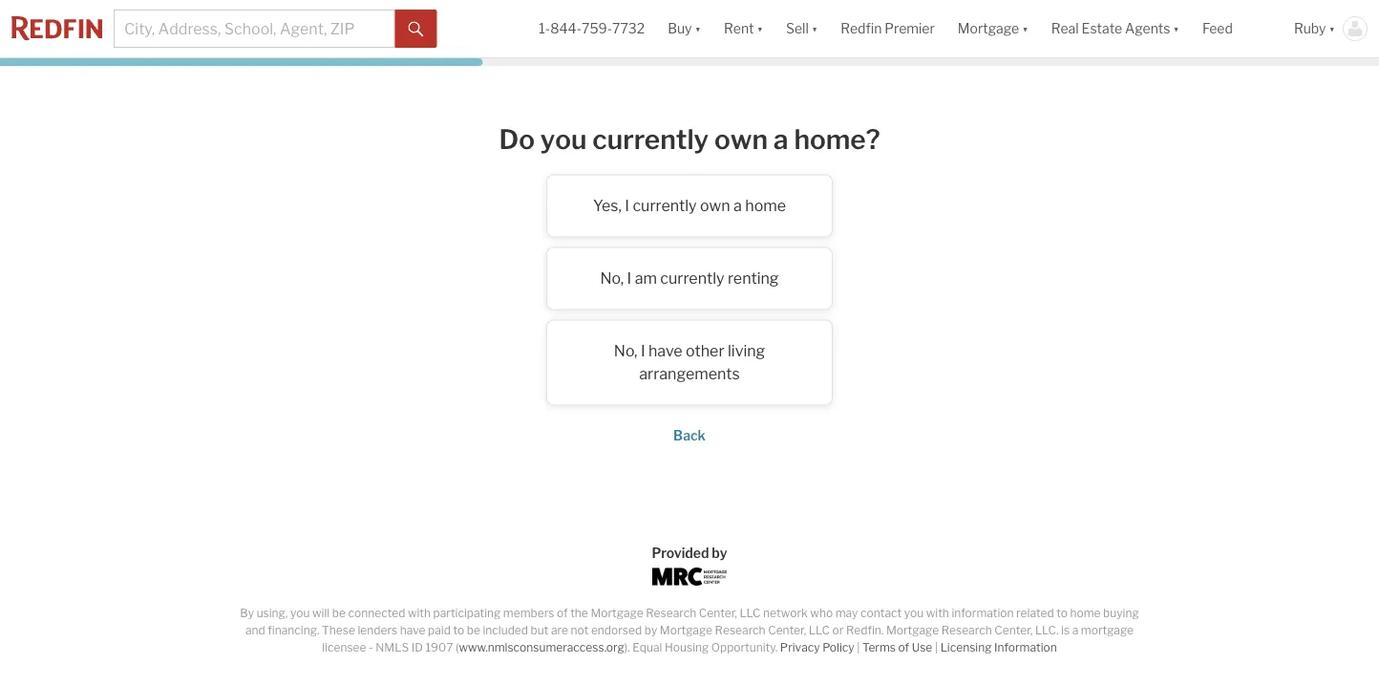 Task type: describe. For each thing, give the bounding box(es) containing it.
1 with from the left
[[408, 606, 431, 620]]

use
[[912, 641, 933, 655]]

no, i have other living arrangements
[[614, 342, 766, 383]]

▾ for sell ▾
[[812, 20, 818, 37]]

a inside by using, you will be connected with participating members of the mortgage research center, llc network who may contact you with information related to home buying and financing. these lenders have paid to be included but are not endorsed by mortgage research center, llc or redfin. mortgage research center, llc. is a mortgage licensee - nmls id 1907 (
[[1073, 623, 1079, 637]]

housing
[[665, 641, 709, 655]]

yes, i currently own a home
[[593, 196, 786, 215]]

sell ▾ button
[[786, 0, 818, 57]]

real estate agents ▾ link
[[1052, 0, 1180, 57]]

provided
[[652, 545, 709, 561]]

1 | from the left
[[857, 641, 860, 655]]

1-844-759-7732
[[539, 20, 645, 37]]

of for members
[[557, 606, 568, 620]]

privacy
[[781, 641, 820, 655]]

redfin premier button
[[830, 0, 947, 57]]

participating
[[433, 606, 501, 620]]

licensing information link
[[941, 641, 1058, 655]]

▾ for ruby ▾
[[1330, 20, 1336, 37]]

buy
[[668, 20, 692, 37]]

opportunity.
[[712, 641, 778, 655]]

mortgage ▾ button
[[958, 0, 1029, 57]]

redfin.
[[846, 623, 884, 637]]

2 horizontal spatial research
[[942, 623, 992, 637]]

are
[[551, 623, 568, 637]]

llc.
[[1036, 623, 1059, 637]]

mortgage ▾
[[958, 20, 1029, 37]]

mortgage
[[1081, 623, 1134, 637]]

ruby ▾
[[1295, 20, 1336, 37]]

www.nmlsconsumeraccess.org
[[459, 641, 625, 655]]

(
[[456, 641, 459, 655]]

mortgage ▾ button
[[947, 0, 1040, 57]]

real estate agents ▾
[[1052, 20, 1180, 37]]

sell
[[786, 20, 809, 37]]

paid
[[428, 623, 451, 637]]

2 | from the left
[[935, 641, 938, 655]]

home inside by using, you will be connected with participating members of the mortgage research center, llc network who may contact you with information related to home buying and financing. these lenders have paid to be included but are not endorsed by mortgage research center, llc or redfin. mortgage research center, llc. is a mortgage licensee - nmls id 1907 (
[[1071, 606, 1101, 620]]

terms of use link
[[863, 641, 933, 655]]

am
[[635, 269, 657, 288]]

nmls
[[376, 641, 409, 655]]

arrangements
[[640, 365, 740, 383]]

estate
[[1082, 20, 1123, 37]]

a home?
[[774, 123, 881, 155]]

rent
[[724, 20, 754, 37]]

premier
[[885, 20, 935, 37]]

equal
[[633, 641, 663, 655]]

endorsed
[[591, 623, 642, 637]]

no, for no, i have other living arrangements
[[614, 342, 638, 360]]

of for terms
[[899, 641, 910, 655]]

rent ▾ button
[[724, 0, 763, 57]]

844-
[[551, 20, 582, 37]]

currently for you
[[593, 123, 709, 155]]

have inside no, i have other living arrangements
[[649, 342, 683, 360]]

i for have
[[641, 342, 645, 360]]

2 horizontal spatial center,
[[995, 623, 1033, 637]]

back
[[674, 428, 706, 444]]

privacy policy link
[[781, 641, 855, 655]]

feed button
[[1191, 0, 1283, 57]]

1-844-759-7732 link
[[539, 20, 645, 37]]

).
[[625, 641, 630, 655]]

living
[[728, 342, 766, 360]]

▾ for buy ▾
[[695, 20, 701, 37]]

mortgage up use
[[887, 623, 939, 637]]

do
[[499, 123, 535, 155]]

1 horizontal spatial center,
[[768, 623, 807, 637]]

1 horizontal spatial llc
[[809, 623, 830, 637]]

mortgage inside dropdown button
[[958, 20, 1020, 37]]

connected
[[348, 606, 405, 620]]

policy
[[823, 641, 855, 655]]

these
[[322, 623, 355, 637]]

0 vertical spatial be
[[332, 606, 346, 620]]

not
[[571, 623, 589, 637]]

provided by
[[652, 545, 728, 561]]

lenders
[[358, 623, 398, 637]]

financing.
[[268, 623, 320, 637]]

but
[[531, 623, 549, 637]]

by inside by using, you will be connected with participating members of the mortgage research center, llc network who may contact you with information related to home buying and financing. these lenders have paid to be included but are not endorsed by mortgage research center, llc or redfin. mortgage research center, llc. is a mortgage licensee - nmls id 1907 (
[[645, 623, 658, 637]]

rent ▾
[[724, 20, 763, 37]]

mortgage up endorsed
[[591, 606, 644, 620]]

information
[[995, 641, 1058, 655]]

▾ for rent ▾
[[757, 20, 763, 37]]

1 vertical spatial be
[[467, 623, 481, 637]]

no, i am currently renting
[[601, 269, 779, 288]]

-
[[369, 641, 373, 655]]

1-
[[539, 20, 551, 37]]

own for a home?
[[715, 123, 768, 155]]

information
[[952, 606, 1014, 620]]

will
[[312, 606, 330, 620]]

ruby
[[1295, 20, 1327, 37]]

buy ▾ button
[[657, 0, 713, 57]]

1 horizontal spatial to
[[1057, 606, 1068, 620]]

1907
[[426, 641, 453, 655]]

www.nmlsconsumeraccess.org link
[[459, 641, 625, 655]]

redfin
[[841, 20, 882, 37]]

id
[[412, 641, 423, 655]]

by using, you will be connected with participating members of the mortgage research center, llc network who may contact you with information related to home buying and financing. these lenders have paid to be included but are not endorsed by mortgage research center, llc or redfin. mortgage research center, llc. is a mortgage licensee - nmls id 1907 (
[[240, 606, 1140, 655]]



Task type: locate. For each thing, give the bounding box(es) containing it.
rent ▾ button
[[713, 0, 775, 57]]

a right is
[[1073, 623, 1079, 637]]

1 horizontal spatial |
[[935, 641, 938, 655]]

1 vertical spatial i
[[627, 269, 632, 288]]

1 horizontal spatial by
[[712, 545, 728, 561]]

by
[[712, 545, 728, 561], [645, 623, 658, 637]]

▾
[[695, 20, 701, 37], [757, 20, 763, 37], [812, 20, 818, 37], [1023, 20, 1029, 37], [1174, 20, 1180, 37], [1330, 20, 1336, 37]]

center, up information
[[995, 623, 1033, 637]]

do you currently own a home?
[[499, 123, 881, 155]]

to up is
[[1057, 606, 1068, 620]]

▾ for mortgage ▾
[[1023, 20, 1029, 37]]

buy ▾ button
[[668, 0, 701, 57]]

of left use
[[899, 641, 910, 655]]

1 vertical spatial llc
[[809, 623, 830, 637]]

i inside no, i have other living arrangements
[[641, 342, 645, 360]]

i for am
[[627, 269, 632, 288]]

2 with from the left
[[927, 606, 950, 620]]

have inside by using, you will be connected with participating members of the mortgage research center, llc network who may contact you with information related to home buying and financing. these lenders have paid to be included but are not endorsed by mortgage research center, llc or redfin. mortgage research center, llc. is a mortgage licensee - nmls id 1907 (
[[400, 623, 426, 637]]

redfin premier
[[841, 20, 935, 37]]

1 vertical spatial of
[[899, 641, 910, 655]]

research up licensing
[[942, 623, 992, 637]]

licensee
[[322, 641, 366, 655]]

to up (
[[453, 623, 465, 637]]

1 horizontal spatial have
[[649, 342, 683, 360]]

a inside option group
[[734, 196, 742, 215]]

| down redfin.
[[857, 641, 860, 655]]

no, inside no, i have other living arrangements
[[614, 342, 638, 360]]

be down participating
[[467, 623, 481, 637]]

research up opportunity.
[[715, 623, 766, 637]]

1 vertical spatial home
[[1071, 606, 1101, 620]]

1 horizontal spatial you
[[541, 123, 587, 155]]

by up equal
[[645, 623, 658, 637]]

back button
[[674, 428, 706, 444]]

real estate agents ▾ button
[[1040, 0, 1191, 57]]

center, up opportunity.
[[699, 606, 737, 620]]

currently up yes, i currently own a home
[[593, 123, 709, 155]]

▾ right the ruby
[[1330, 20, 1336, 37]]

buy ▾
[[668, 20, 701, 37]]

sell ▾
[[786, 20, 818, 37]]

0 horizontal spatial be
[[332, 606, 346, 620]]

0 vertical spatial llc
[[740, 606, 761, 620]]

and
[[246, 623, 265, 637]]

by up "mortgage research center" image on the bottom of page
[[712, 545, 728, 561]]

llc up privacy policy link
[[809, 623, 830, 637]]

who
[[811, 606, 833, 620]]

i up 'arrangements' at the bottom
[[641, 342, 645, 360]]

2 ▾ from the left
[[757, 20, 763, 37]]

1 horizontal spatial be
[[467, 623, 481, 637]]

1 vertical spatial no,
[[614, 342, 638, 360]]

of inside by using, you will be connected with participating members of the mortgage research center, llc network who may contact you with information related to home buying and financing. these lenders have paid to be included but are not endorsed by mortgage research center, llc or redfin. mortgage research center, llc. is a mortgage licensee - nmls id 1907 (
[[557, 606, 568, 620]]

1 horizontal spatial a
[[1073, 623, 1079, 637]]

0 horizontal spatial a
[[734, 196, 742, 215]]

0 horizontal spatial home
[[746, 196, 786, 215]]

▾ left the "real"
[[1023, 20, 1029, 37]]

home
[[746, 196, 786, 215], [1071, 606, 1101, 620]]

▾ right the agents
[[1174, 20, 1180, 37]]

may
[[836, 606, 858, 620]]

own up yes, i currently own a home
[[715, 123, 768, 155]]

0 horizontal spatial have
[[400, 623, 426, 637]]

1 ▾ from the left
[[695, 20, 701, 37]]

1 vertical spatial own
[[700, 196, 731, 215]]

5 ▾ from the left
[[1174, 20, 1180, 37]]

0 vertical spatial no,
[[601, 269, 624, 288]]

no,
[[601, 269, 624, 288], [614, 342, 638, 360]]

0 horizontal spatial llc
[[740, 606, 761, 620]]

a up the renting
[[734, 196, 742, 215]]

i left am
[[627, 269, 632, 288]]

1 vertical spatial a
[[1073, 623, 1079, 637]]

0 vertical spatial of
[[557, 606, 568, 620]]

1 horizontal spatial research
[[715, 623, 766, 637]]

related
[[1017, 606, 1055, 620]]

0 vertical spatial have
[[649, 342, 683, 360]]

with up paid
[[408, 606, 431, 620]]

own inside option group
[[700, 196, 731, 215]]

▾ right buy
[[695, 20, 701, 37]]

0 horizontal spatial by
[[645, 623, 658, 637]]

0 horizontal spatial to
[[453, 623, 465, 637]]

4 ▾ from the left
[[1023, 20, 1029, 37]]

or
[[833, 623, 844, 637]]

2 vertical spatial currently
[[661, 269, 725, 288]]

be
[[332, 606, 346, 620], [467, 623, 481, 637]]

buying
[[1104, 606, 1140, 620]]

▾ right rent
[[757, 20, 763, 37]]

3 ▾ from the left
[[812, 20, 818, 37]]

mortgage
[[958, 20, 1020, 37], [591, 606, 644, 620], [660, 623, 713, 637], [887, 623, 939, 637]]

1 vertical spatial by
[[645, 623, 658, 637]]

currently right am
[[661, 269, 725, 288]]

0 horizontal spatial |
[[857, 641, 860, 655]]

1 vertical spatial currently
[[633, 196, 697, 215]]

the
[[571, 606, 588, 620]]

1 horizontal spatial with
[[927, 606, 950, 620]]

0 vertical spatial by
[[712, 545, 728, 561]]

mortgage research center image
[[653, 568, 727, 586]]

0 vertical spatial i
[[625, 196, 630, 215]]

0 vertical spatial to
[[1057, 606, 1068, 620]]

you right do
[[541, 123, 587, 155]]

i
[[625, 196, 630, 215], [627, 269, 632, 288], [641, 342, 645, 360]]

6 ▾ from the left
[[1330, 20, 1336, 37]]

| right use
[[935, 641, 938, 655]]

terms
[[863, 641, 896, 655]]

currently right yes, at the left of page
[[633, 196, 697, 215]]

of
[[557, 606, 568, 620], [899, 641, 910, 655]]

center, down network on the right bottom of the page
[[768, 623, 807, 637]]

www.nmlsconsumeraccess.org ). equal housing opportunity. privacy policy | terms of use | licensing information
[[459, 641, 1058, 655]]

members
[[503, 606, 555, 620]]

759-
[[582, 20, 613, 37]]

0 horizontal spatial you
[[290, 606, 310, 620]]

City, Address, School, Agent, ZIP search field
[[114, 10, 395, 48]]

of left the the
[[557, 606, 568, 620]]

1 horizontal spatial home
[[1071, 606, 1101, 620]]

included
[[483, 623, 528, 637]]

agents
[[1126, 20, 1171, 37]]

0 horizontal spatial with
[[408, 606, 431, 620]]

using,
[[257, 606, 288, 620]]

2 vertical spatial i
[[641, 342, 645, 360]]

yes,
[[593, 196, 622, 215]]

have up 'arrangements' at the bottom
[[649, 342, 683, 360]]

you up financing.
[[290, 606, 310, 620]]

you right "contact"
[[905, 606, 924, 620]]

with
[[408, 606, 431, 620], [927, 606, 950, 620]]

network
[[764, 606, 808, 620]]

other
[[686, 342, 725, 360]]

center,
[[699, 606, 737, 620], [768, 623, 807, 637], [995, 623, 1033, 637]]

i for currently
[[625, 196, 630, 215]]

have
[[649, 342, 683, 360], [400, 623, 426, 637]]

home inside option group
[[746, 196, 786, 215]]

i right yes, at the left of page
[[625, 196, 630, 215]]

licensing
[[941, 641, 992, 655]]

▾ right 'sell'
[[812, 20, 818, 37]]

own down do you currently own a home? on the top of page
[[700, 196, 731, 215]]

0 vertical spatial currently
[[593, 123, 709, 155]]

own for a
[[700, 196, 731, 215]]

0 vertical spatial a
[[734, 196, 742, 215]]

0 horizontal spatial research
[[646, 606, 697, 620]]

no, down am
[[614, 342, 638, 360]]

mortgage left the "real"
[[958, 20, 1020, 37]]

is
[[1062, 623, 1070, 637]]

1 vertical spatial have
[[400, 623, 426, 637]]

7732
[[613, 20, 645, 37]]

1 vertical spatial to
[[453, 623, 465, 637]]

submit search image
[[409, 22, 424, 37]]

|
[[857, 641, 860, 655], [935, 641, 938, 655]]

renting
[[728, 269, 779, 288]]

by
[[240, 606, 254, 620]]

mortgage up housing
[[660, 623, 713, 637]]

0 vertical spatial own
[[715, 123, 768, 155]]

no, for no, i am currently renting
[[601, 269, 624, 288]]

home up the renting
[[746, 196, 786, 215]]

research up housing
[[646, 606, 697, 620]]

0 vertical spatial home
[[746, 196, 786, 215]]

do you currently own a home? option group
[[308, 174, 1072, 406]]

sell ▾ button
[[775, 0, 830, 57]]

have up id
[[400, 623, 426, 637]]

real
[[1052, 20, 1079, 37]]

0 horizontal spatial center,
[[699, 606, 737, 620]]

feed
[[1203, 20, 1233, 37]]

0 horizontal spatial of
[[557, 606, 568, 620]]

be up the these at bottom
[[332, 606, 346, 620]]

1 horizontal spatial of
[[899, 641, 910, 655]]

no, left am
[[601, 269, 624, 288]]

to
[[1057, 606, 1068, 620], [453, 623, 465, 637]]

a
[[734, 196, 742, 215], [1073, 623, 1079, 637]]

home up mortgage
[[1071, 606, 1101, 620]]

2 horizontal spatial you
[[905, 606, 924, 620]]

with up use
[[927, 606, 950, 620]]

currently
[[593, 123, 709, 155], [633, 196, 697, 215], [661, 269, 725, 288]]

currently for i
[[633, 196, 697, 215]]

llc up opportunity.
[[740, 606, 761, 620]]



Task type: vqa. For each thing, say whether or not it's contained in the screenshot.
the of
yes



